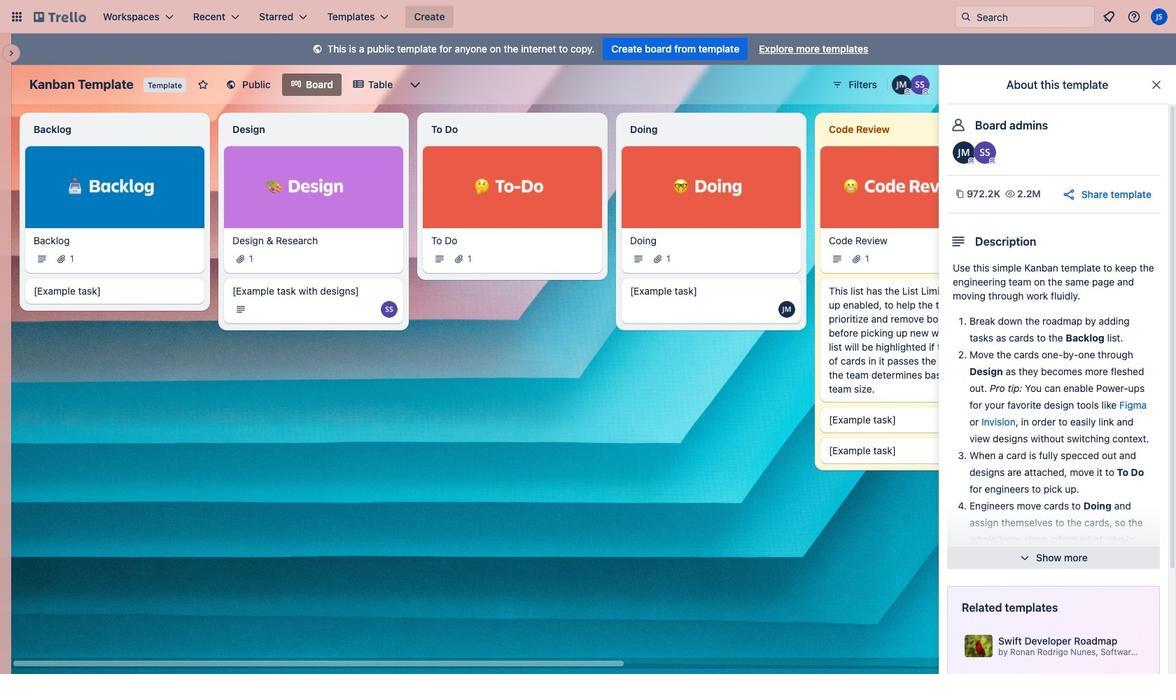 Task type: describe. For each thing, give the bounding box(es) containing it.
stu smith (stusmith18) image
[[381, 301, 398, 318]]

star or unstar board image
[[198, 79, 209, 90]]

jenny (jennymarshall15) image for right this member is an admin of this board. image
[[953, 141, 976, 164]]

0 vertical spatial this member is an admin of this board. image
[[905, 88, 911, 95]]

back to home image
[[34, 6, 86, 28]]

jenny (jennymarshall15) image for top this member is an admin of this board. image
[[892, 75, 912, 95]]

primary element
[[0, 0, 1177, 34]]

search image
[[961, 11, 972, 22]]

Search field
[[972, 6, 1095, 27]]

customize views image
[[409, 78, 423, 92]]

1 horizontal spatial this member is an admin of this board. image
[[969, 158, 975, 164]]

0 notifications image
[[1101, 8, 1118, 25]]



Task type: vqa. For each thing, say whether or not it's contained in the screenshot.
left Jenny (jennymarshall15) image
yes



Task type: locate. For each thing, give the bounding box(es) containing it.
1 horizontal spatial jenny (jennymarshall15) image
[[892, 75, 912, 95]]

0 vertical spatial jenny (jennymarshall15) image
[[892, 75, 912, 95]]

0 horizontal spatial jenny (jennymarshall15) image
[[779, 301, 796, 318]]

this member is an admin of this board. image for the rightmost stu smith (stusmith18) icon
[[990, 158, 996, 164]]

0 vertical spatial stu smith (stusmith18) image
[[911, 75, 930, 95]]

jenny (jennymarshall15) image
[[892, 75, 912, 95], [953, 141, 976, 164], [779, 301, 796, 318]]

1 vertical spatial this member is an admin of this board. image
[[990, 158, 996, 164]]

2 horizontal spatial jenny (jennymarshall15) image
[[953, 141, 976, 164]]

1 horizontal spatial stu smith (stusmith18) image
[[974, 141, 997, 164]]

None text field
[[622, 118, 801, 141], [821, 118, 971, 141], [622, 118, 801, 141], [821, 118, 971, 141]]

1 vertical spatial stu smith (stusmith18) image
[[974, 141, 997, 164]]

0 horizontal spatial stu smith (stusmith18) image
[[911, 75, 930, 95]]

0 horizontal spatial this member is an admin of this board. image
[[905, 88, 911, 95]]

sm image
[[311, 43, 325, 57]]

this member is an admin of this board. image
[[905, 88, 911, 95], [969, 158, 975, 164]]

None text field
[[25, 118, 205, 141], [224, 118, 403, 141], [423, 118, 602, 141], [25, 118, 205, 141], [224, 118, 403, 141], [423, 118, 602, 141]]

this member is an admin of this board. image for top stu smith (stusmith18) icon
[[923, 88, 929, 95]]

2 vertical spatial jenny (jennymarshall15) image
[[779, 301, 796, 318]]

0 horizontal spatial this member is an admin of this board. image
[[923, 88, 929, 95]]

stu smith (stusmith18) image
[[911, 75, 930, 95], [974, 141, 997, 164]]

1 vertical spatial this member is an admin of this board. image
[[969, 158, 975, 164]]

jacob simon (jacobsimon16) image
[[1151, 8, 1168, 25]]

1 vertical spatial jenny (jennymarshall15) image
[[953, 141, 976, 164]]

1 horizontal spatial this member is an admin of this board. image
[[990, 158, 996, 164]]

0 vertical spatial this member is an admin of this board. image
[[923, 88, 929, 95]]

open information menu image
[[1128, 10, 1142, 24]]

Board name text field
[[22, 74, 141, 96]]

this member is an admin of this board. image
[[923, 88, 929, 95], [990, 158, 996, 164]]



